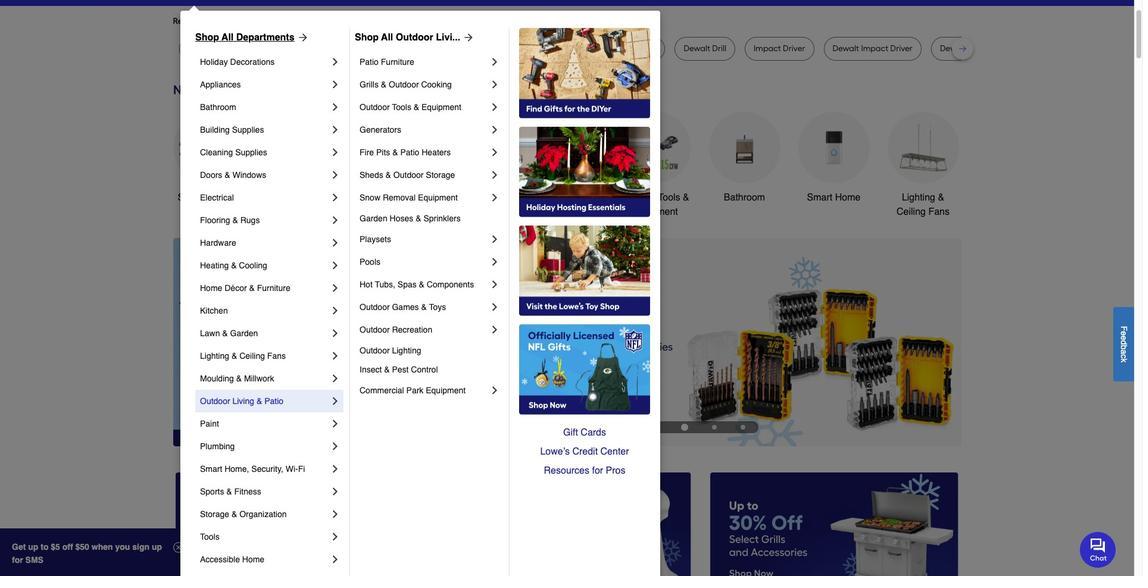Task type: locate. For each thing, give the bounding box(es) containing it.
lighting inside outdoor lighting "link"
[[392, 346, 422, 356]]

fire pits & patio heaters link
[[360, 141, 489, 164]]

officially licensed n f l gifts. shop now. image
[[519, 325, 651, 415]]

1 driver from the left
[[504, 43, 526, 54]]

smart home, security, wi-fi link
[[200, 458, 329, 481]]

1 horizontal spatial tools link
[[352, 112, 423, 205]]

chevron right image for lighting & ceiling fans
[[329, 350, 341, 362]]

3 dewalt from the left
[[833, 43, 860, 54]]

rugs
[[240, 216, 260, 225]]

0 horizontal spatial outdoor tools & equipment
[[360, 102, 462, 112]]

0 horizontal spatial arrow right image
[[295, 32, 309, 43]]

0 horizontal spatial shop
[[195, 32, 219, 43]]

0 horizontal spatial decorations
[[230, 57, 275, 67]]

2 e from the top
[[1120, 336, 1130, 340]]

1 horizontal spatial kitchen
[[532, 192, 564, 203]]

storage & organization
[[200, 510, 287, 519]]

1 horizontal spatial smart
[[808, 192, 833, 203]]

up left to
[[28, 543, 38, 552]]

patio furniture
[[360, 57, 415, 67]]

chevron right image for heating & cooling
[[329, 260, 341, 272]]

decorations for christmas
[[451, 207, 502, 217]]

arrow right image inside shop all outdoor livi... link
[[461, 32, 475, 43]]

tools link
[[352, 112, 423, 205], [200, 526, 329, 549]]

chevron right image for home décor & furniture
[[329, 282, 341, 294]]

chevron right image for grills & outdoor cooking
[[489, 79, 501, 91]]

2 driver from the left
[[783, 43, 806, 54]]

scroll to item #2 image
[[641, 425, 670, 430]]

1 vertical spatial bathroom
[[724, 192, 766, 203]]

chevron right image for cleaning supplies
[[329, 147, 341, 158]]

1 horizontal spatial home
[[242, 555, 265, 565]]

outdoor recreation link
[[360, 319, 489, 341]]

1 vertical spatial tools link
[[200, 526, 329, 549]]

cleaning supplies link
[[200, 141, 329, 164]]

1 vertical spatial patio
[[401, 148, 420, 157]]

all for deals
[[202, 192, 213, 203]]

patio up grills
[[360, 57, 379, 67]]

2 horizontal spatial set
[[997, 43, 1009, 54]]

2 shop from the left
[[355, 32, 379, 43]]

chevron right image for smart home, security, wi-fi
[[329, 463, 341, 475]]

1 vertical spatial storage
[[200, 510, 229, 519]]

garden hoses & sprinklers link
[[360, 209, 501, 228]]

bit for impact driver bit
[[528, 43, 538, 54]]

2 dewalt from the left
[[684, 43, 711, 54]]

2 horizontal spatial all
[[381, 32, 393, 43]]

décor
[[225, 284, 247, 293]]

dewalt drill
[[684, 43, 727, 54]]

lowe's
[[541, 447, 570, 458]]

scroll to item #4 image
[[701, 425, 729, 430]]

1 e from the top
[[1120, 331, 1130, 336]]

1 horizontal spatial patio
[[360, 57, 379, 67]]

1 horizontal spatial lighting & ceiling fans
[[897, 192, 950, 217]]

kitchen left faucets
[[532, 192, 564, 203]]

furniture
[[381, 57, 415, 67], [257, 284, 291, 293]]

1 horizontal spatial you
[[387, 16, 401, 26]]

None search field
[[444, 0, 769, 7]]

2 horizontal spatial lighting
[[903, 192, 936, 203]]

lighting & ceiling fans
[[897, 192, 950, 217], [200, 351, 286, 361]]

up right sign
[[152, 543, 162, 552]]

0 horizontal spatial all
[[202, 192, 213, 203]]

garden down kitchen link
[[230, 329, 258, 338]]

1 drill from the left
[[342, 43, 356, 54]]

shop all departments link
[[195, 30, 309, 45]]

0 vertical spatial smart
[[808, 192, 833, 203]]

0 vertical spatial lighting & ceiling fans
[[897, 192, 950, 217]]

0 vertical spatial storage
[[426, 170, 455, 180]]

0 horizontal spatial fans
[[267, 351, 286, 361]]

shop down recommended
[[195, 32, 219, 43]]

2 horizontal spatial home
[[836, 192, 861, 203]]

1 horizontal spatial outdoor tools & equipment
[[622, 192, 690, 217]]

patio down moulding & millwork link
[[265, 397, 284, 406]]

1 horizontal spatial all
[[222, 32, 234, 43]]

visit the lowe's toy shop. image
[[519, 226, 651, 316]]

bathroom
[[200, 102, 236, 112], [724, 192, 766, 203]]

a
[[1120, 350, 1130, 354]]

1 vertical spatial lighting & ceiling fans
[[200, 351, 286, 361]]

chevron right image for commercial park equipment
[[489, 385, 501, 397]]

0 horizontal spatial bathroom link
[[200, 96, 329, 119]]

removal
[[383, 193, 416, 203]]

doors & windows
[[200, 170, 266, 180]]

0 horizontal spatial storage
[[200, 510, 229, 519]]

dewalt drill bit set
[[941, 43, 1009, 54]]

0 horizontal spatial impact
[[475, 43, 502, 54]]

impact for impact driver
[[754, 43, 781, 54]]

1 vertical spatial ceiling
[[240, 351, 265, 361]]

1 you from the left
[[282, 16, 295, 26]]

0 horizontal spatial up
[[28, 543, 38, 552]]

1 dewalt from the left
[[313, 43, 340, 54]]

0 horizontal spatial smart
[[200, 465, 222, 474]]

1 vertical spatial supplies
[[235, 148, 267, 157]]

2 vertical spatial home
[[242, 555, 265, 565]]

decorations down christmas
[[451, 207, 502, 217]]

cleaning
[[200, 148, 233, 157]]

drill for dewalt drill bit
[[342, 43, 356, 54]]

arrow right image
[[295, 32, 309, 43], [461, 32, 475, 43], [940, 342, 952, 354]]

all up patio furniture
[[381, 32, 393, 43]]

1 vertical spatial kitchen
[[200, 306, 228, 316]]

0 horizontal spatial patio
[[265, 397, 284, 406]]

decorations
[[230, 57, 275, 67], [451, 207, 502, 217]]

you
[[282, 16, 295, 26], [387, 16, 401, 26]]

outdoor down moulding on the left
[[200, 397, 230, 406]]

0 vertical spatial kitchen
[[532, 192, 564, 203]]

impact for impact driver bit
[[475, 43, 502, 54]]

1 horizontal spatial garden
[[360, 214, 388, 223]]

for left pros
[[592, 466, 604, 477]]

set
[[593, 43, 605, 54], [645, 43, 657, 54], [997, 43, 1009, 54]]

chevron right image
[[329, 56, 341, 68], [489, 56, 501, 68], [329, 79, 341, 91], [489, 79, 501, 91], [489, 101, 501, 113], [329, 124, 341, 136], [489, 124, 501, 136], [329, 147, 341, 158], [489, 147, 501, 158], [329, 192, 341, 204], [489, 192, 501, 204], [489, 234, 501, 245], [489, 256, 501, 268], [329, 260, 341, 272], [489, 279, 501, 291], [489, 324, 501, 336], [329, 350, 341, 362], [329, 373, 341, 385], [489, 385, 501, 397], [329, 463, 341, 475], [329, 486, 341, 498], [329, 554, 341, 566]]

1 set from the left
[[593, 43, 605, 54]]

garden up playsets
[[360, 214, 388, 223]]

0 horizontal spatial you
[[282, 16, 295, 26]]

outdoor down patio furniture
[[389, 80, 419, 89]]

kitchen for kitchen faucets
[[532, 192, 564, 203]]

patio
[[360, 57, 379, 67], [401, 148, 420, 157], [265, 397, 284, 406]]

kitchen faucets
[[532, 192, 600, 203]]

1 vertical spatial smart
[[200, 465, 222, 474]]

credit
[[573, 447, 598, 458]]

0 vertical spatial bathroom
[[200, 102, 236, 112]]

scroll to item #5 image
[[729, 425, 758, 430]]

impact
[[475, 43, 502, 54], [754, 43, 781, 54], [862, 43, 889, 54]]

sports
[[200, 487, 224, 497]]

0 vertical spatial decorations
[[230, 57, 275, 67]]

bathroom link
[[200, 96, 329, 119], [709, 112, 781, 205]]

tools
[[392, 102, 412, 112], [376, 192, 399, 203], [659, 192, 681, 203], [200, 533, 220, 542]]

5 bit from the left
[[985, 43, 995, 54]]

dewalt
[[313, 43, 340, 54], [684, 43, 711, 54], [833, 43, 860, 54], [941, 43, 967, 54]]

1 horizontal spatial outdoor tools & equipment link
[[620, 112, 691, 219]]

0 vertical spatial fans
[[929, 207, 950, 217]]

all right shop
[[202, 192, 213, 203]]

patio up sheds & outdoor storage in the left top of the page
[[401, 148, 420, 157]]

cards
[[581, 428, 606, 438]]

supplies up cleaning supplies
[[232, 125, 264, 135]]

furniture up the grills & outdoor cooking
[[381, 57, 415, 67]]

f e e d b a c k
[[1120, 326, 1130, 363]]

chevron right image
[[329, 101, 341, 113], [329, 169, 341, 181], [489, 169, 501, 181], [329, 214, 341, 226], [329, 237, 341, 249], [329, 282, 341, 294], [489, 301, 501, 313], [329, 305, 341, 317], [329, 328, 341, 340], [329, 396, 341, 407], [329, 418, 341, 430], [329, 441, 341, 453], [329, 509, 341, 521], [329, 531, 341, 543]]

doors & windows link
[[200, 164, 329, 186]]

chevron right image for sheds & outdoor storage
[[489, 169, 501, 181]]

insect & pest control
[[360, 365, 438, 375]]

1 horizontal spatial up
[[152, 543, 162, 552]]

1 horizontal spatial fans
[[929, 207, 950, 217]]

0 vertical spatial lighting & ceiling fans link
[[888, 112, 959, 219]]

1 horizontal spatial shop
[[355, 32, 379, 43]]

paint
[[200, 419, 219, 429]]

outdoor inside "link"
[[360, 346, 390, 356]]

suggestions
[[326, 16, 373, 26]]

0 horizontal spatial kitchen
[[200, 306, 228, 316]]

1 horizontal spatial arrow right image
[[461, 32, 475, 43]]

you for recommended searches for you
[[282, 16, 295, 26]]

4 dewalt from the left
[[941, 43, 967, 54]]

storage down heaters
[[426, 170, 455, 180]]

bit
[[358, 43, 368, 54], [528, 43, 538, 54], [582, 43, 591, 54], [633, 43, 643, 54], [985, 43, 995, 54]]

d
[[1120, 340, 1130, 345]]

outdoor up insect
[[360, 346, 390, 356]]

1 vertical spatial lighting & ceiling fans link
[[200, 345, 329, 368]]

commercial park equipment link
[[360, 379, 489, 402]]

drill for dewalt drill
[[713, 43, 727, 54]]

2 you from the left
[[387, 16, 401, 26]]

cooling
[[239, 261, 267, 270]]

arrow right image inside shop all departments link
[[295, 32, 309, 43]]

0 vertical spatial garden
[[360, 214, 388, 223]]

outdoor up snow removal equipment
[[394, 170, 424, 180]]

gift
[[564, 428, 578, 438]]

1 horizontal spatial ceiling
[[897, 207, 926, 217]]

$50
[[75, 543, 89, 552]]

heating & cooling
[[200, 261, 267, 270]]

0 horizontal spatial driver
[[504, 43, 526, 54]]

decorations for holiday
[[230, 57, 275, 67]]

lighting & ceiling fans link
[[888, 112, 959, 219], [200, 345, 329, 368]]

sms
[[25, 556, 43, 565]]

2 vertical spatial patio
[[265, 397, 284, 406]]

home,
[[225, 465, 249, 474]]

furniture up kitchen link
[[257, 284, 291, 293]]

0 horizontal spatial bathroom
[[200, 102, 236, 112]]

control
[[411, 365, 438, 375]]

kitchen link
[[200, 300, 329, 322]]

chevron right image for playsets
[[489, 234, 501, 245]]

home
[[836, 192, 861, 203], [200, 284, 222, 293], [242, 555, 265, 565]]

garden
[[360, 214, 388, 223], [230, 329, 258, 338]]

1 horizontal spatial lighting
[[392, 346, 422, 356]]

1 impact from the left
[[475, 43, 502, 54]]

driver for impact driver bit
[[504, 43, 526, 54]]

ceiling
[[897, 207, 926, 217], [240, 351, 265, 361]]

0 horizontal spatial garden
[[230, 329, 258, 338]]

2 horizontal spatial impact
[[862, 43, 889, 54]]

0 vertical spatial furniture
[[381, 57, 415, 67]]

bit for dewalt drill bit set
[[985, 43, 995, 54]]

1 bit from the left
[[358, 43, 368, 54]]

shop down 'more suggestions for you' link
[[355, 32, 379, 43]]

decorations down shop all departments link
[[230, 57, 275, 67]]

shop all outdoor livi...
[[355, 32, 461, 43]]

all down recommended searches for you
[[222, 32, 234, 43]]

heating & cooling link
[[200, 254, 329, 277]]

3 drill from the left
[[713, 43, 727, 54]]

park
[[407, 386, 424, 396]]

chevron right image for patio furniture
[[489, 56, 501, 68]]

supplies up windows
[[235, 148, 267, 157]]

1 horizontal spatial set
[[645, 43, 657, 54]]

accessible home link
[[200, 549, 329, 571]]

you left the more
[[282, 16, 295, 26]]

generators link
[[360, 119, 489, 141]]

0 horizontal spatial set
[[593, 43, 605, 54]]

chevron right image for snow removal equipment
[[489, 192, 501, 204]]

chevron right image for flooring & rugs
[[329, 214, 341, 226]]

moulding & millwork link
[[200, 368, 329, 390]]

bit for dewalt drill bit
[[358, 43, 368, 54]]

2 impact from the left
[[754, 43, 781, 54]]

0 horizontal spatial lighting
[[200, 351, 229, 361]]

1 horizontal spatial storage
[[426, 170, 455, 180]]

1 horizontal spatial impact
[[754, 43, 781, 54]]

scroll to item #3 element
[[670, 424, 701, 431]]

2 bit from the left
[[528, 43, 538, 54]]

drill
[[342, 43, 356, 54], [565, 43, 580, 54], [713, 43, 727, 54], [969, 43, 983, 54]]

commercial park equipment
[[360, 386, 466, 396]]

shop for shop all departments
[[195, 32, 219, 43]]

storage down sports
[[200, 510, 229, 519]]

0 horizontal spatial tools link
[[200, 526, 329, 549]]

kitchen up lawn
[[200, 306, 228, 316]]

1 horizontal spatial driver
[[783, 43, 806, 54]]

c
[[1120, 354, 1130, 359]]

living
[[233, 397, 254, 406]]

patio for fire pits & patio heaters
[[401, 148, 420, 157]]

you up shop all outdoor livi...
[[387, 16, 401, 26]]

kitchen
[[532, 192, 564, 203], [200, 306, 228, 316]]

holiday decorations link
[[200, 51, 329, 73]]

dewalt for dewalt impact driver
[[833, 43, 860, 54]]

building
[[200, 125, 230, 135]]

for down get
[[12, 556, 23, 565]]

0 vertical spatial supplies
[[232, 125, 264, 135]]

1 shop from the left
[[195, 32, 219, 43]]

storage & organization link
[[200, 503, 329, 526]]

dewalt for dewalt drill bit set
[[941, 43, 967, 54]]

3 impact from the left
[[862, 43, 889, 54]]

0 vertical spatial ceiling
[[897, 207, 926, 217]]

arrow left image
[[395, 342, 407, 354]]

heating
[[200, 261, 229, 270]]

chevron right image for outdoor games & toys
[[489, 301, 501, 313]]

3 bit from the left
[[582, 43, 591, 54]]

3 driver from the left
[[891, 43, 913, 54]]

1 vertical spatial furniture
[[257, 284, 291, 293]]

2 horizontal spatial patio
[[401, 148, 420, 157]]

1 vertical spatial decorations
[[451, 207, 502, 217]]

appliances link
[[200, 73, 329, 96]]

0 horizontal spatial home
[[200, 284, 222, 293]]

patio for outdoor living & patio
[[265, 397, 284, 406]]

home for accessible home
[[242, 555, 265, 565]]

plumbing
[[200, 442, 235, 452]]

4 drill from the left
[[969, 43, 983, 54]]

shop these last-minute gifts. $99 or less. quantities are limited and won't last. image
[[173, 238, 365, 447]]

e up b
[[1120, 336, 1130, 340]]

chevron right image for holiday decorations
[[329, 56, 341, 68]]

e up d
[[1120, 331, 1130, 336]]

games
[[392, 303, 419, 312]]

2 horizontal spatial driver
[[891, 43, 913, 54]]

f
[[1120, 326, 1130, 331]]

bit set
[[633, 43, 657, 54]]

paint link
[[200, 413, 329, 435]]

chevron right image for pools
[[489, 256, 501, 268]]

flooring & rugs
[[200, 216, 260, 225]]

0 vertical spatial home
[[836, 192, 861, 203]]

1 horizontal spatial decorations
[[451, 207, 502, 217]]

sprinklers
[[424, 214, 461, 223]]

dewalt drill bit
[[313, 43, 368, 54]]



Task type: describe. For each thing, give the bounding box(es) containing it.
kitchen faucets link
[[531, 112, 602, 205]]

chevron right image for doors & windows
[[329, 169, 341, 181]]

snow removal equipment
[[360, 193, 458, 203]]

outdoor down grills
[[360, 102, 390, 112]]

up to 30 percent off select grills and accessories. image
[[711, 473, 959, 577]]

0 horizontal spatial ceiling
[[240, 351, 265, 361]]

sheds
[[360, 170, 383, 180]]

new deals every day during 25 days of deals image
[[173, 80, 962, 100]]

lawn & garden
[[200, 329, 258, 338]]

drill for dewalt drill bit set
[[969, 43, 983, 54]]

1 up from the left
[[28, 543, 38, 552]]

heaters
[[422, 148, 451, 157]]

recommended searches for you heading
[[173, 15, 962, 27]]

smart home link
[[799, 112, 870, 205]]

fire pits & patio heaters
[[360, 148, 451, 157]]

chevron right image for kitchen
[[329, 305, 341, 317]]

shop all outdoor livi... link
[[355, 30, 475, 45]]

outdoor lighting link
[[360, 341, 501, 360]]

hot tubs, spas & components link
[[360, 273, 489, 296]]

hardware
[[200, 238, 236, 248]]

grills & outdoor cooking link
[[360, 73, 489, 96]]

wi-
[[286, 465, 298, 474]]

2 set from the left
[[645, 43, 657, 54]]

0 vertical spatial tools link
[[352, 112, 423, 205]]

outdoor games & toys link
[[360, 296, 489, 319]]

1 vertical spatial fans
[[267, 351, 286, 361]]

all for outdoor
[[381, 32, 393, 43]]

outdoor right faucets
[[622, 192, 656, 203]]

outdoor up "outdoor lighting"
[[360, 325, 390, 335]]

you for more suggestions for you
[[387, 16, 401, 26]]

accessible
[[200, 555, 240, 565]]

0 horizontal spatial furniture
[[257, 284, 291, 293]]

shop for shop all outdoor livi...
[[355, 32, 379, 43]]

gift cards link
[[519, 424, 651, 443]]

security,
[[252, 465, 283, 474]]

playsets
[[360, 235, 391, 244]]

dewalt for dewalt drill bit
[[313, 43, 340, 54]]

chevron right image for storage & organization
[[329, 509, 341, 521]]

supplies for building supplies
[[232, 125, 264, 135]]

fans inside lighting & ceiling fans
[[929, 207, 950, 217]]

1 horizontal spatial bathroom link
[[709, 112, 781, 205]]

0 horizontal spatial lighting & ceiling fans link
[[200, 345, 329, 368]]

chevron right image for generators
[[489, 124, 501, 136]]

1 vertical spatial garden
[[230, 329, 258, 338]]

find gifts for the diyer. image
[[519, 28, 651, 119]]

more
[[305, 16, 324, 26]]

& inside lighting & ceiling fans
[[939, 192, 945, 203]]

garden hoses & sprinklers
[[360, 214, 461, 223]]

recommended searches for you
[[173, 16, 295, 26]]

resources for pros
[[544, 466, 626, 477]]

insect & pest control link
[[360, 360, 501, 379]]

outdoor lighting
[[360, 346, 422, 356]]

2 drill from the left
[[565, 43, 580, 54]]

pools link
[[360, 251, 489, 273]]

impact driver
[[754, 43, 806, 54]]

supplies for cleaning supplies
[[235, 148, 267, 157]]

pest
[[392, 365, 409, 375]]

chevron right image for hot tubs, spas & components
[[489, 279, 501, 291]]

chevron right image for hardware
[[329, 237, 341, 249]]

departments
[[236, 32, 295, 43]]

cleaning supplies
[[200, 148, 267, 157]]

pros
[[606, 466, 626, 477]]

up to 35 percent off select small appliances. image
[[443, 473, 692, 577]]

chevron right image for outdoor tools & equipment
[[489, 101, 501, 113]]

0 vertical spatial outdoor tools & equipment
[[360, 102, 462, 112]]

outdoor down the "hot"
[[360, 303, 390, 312]]

hoses
[[390, 214, 414, 223]]

chevron right image for paint
[[329, 418, 341, 430]]

for right "suggestions"
[[375, 16, 386, 26]]

1 horizontal spatial bathroom
[[724, 192, 766, 203]]

kitchen for kitchen
[[200, 306, 228, 316]]

3 set from the left
[[997, 43, 1009, 54]]

ceiling inside lighting & ceiling fans
[[897, 207, 926, 217]]

christmas
[[455, 192, 498, 203]]

chevron right image for sports & fitness
[[329, 486, 341, 498]]

chevron right image for lawn & garden
[[329, 328, 341, 340]]

faucets
[[567, 192, 600, 203]]

arrow right image for shop all outdoor livi...
[[461, 32, 475, 43]]

chevron right image for accessible home
[[329, 554, 341, 566]]

outdoor up patio furniture link
[[396, 32, 434, 43]]

shop all deals link
[[173, 112, 245, 205]]

chevron right image for moulding & millwork
[[329, 373, 341, 385]]

impact driver bit
[[475, 43, 538, 54]]

chevron right image for appliances
[[329, 79, 341, 91]]

2 up from the left
[[152, 543, 162, 552]]

holiday hosting essentials. image
[[519, 127, 651, 217]]

lawn & garden link
[[200, 322, 329, 345]]

fi
[[298, 465, 305, 474]]

$5
[[51, 543, 60, 552]]

livi...
[[436, 32, 461, 43]]

all for departments
[[222, 32, 234, 43]]

home décor & furniture link
[[200, 277, 329, 300]]

smart for smart home
[[808, 192, 833, 203]]

for inside 'get up to $5 off $50 when you sign up for sms'
[[12, 556, 23, 565]]

0 vertical spatial patio
[[360, 57, 379, 67]]

lowe's credit center link
[[519, 443, 651, 462]]

more suggestions for you
[[305, 16, 401, 26]]

driver for impact driver
[[783, 43, 806, 54]]

0 horizontal spatial outdoor tools & equipment link
[[360, 96, 489, 119]]

up to 50 percent off select tools and accessories. image
[[385, 238, 962, 447]]

electrical
[[200, 193, 234, 203]]

home for smart home
[[836, 192, 861, 203]]

chevron right image for building supplies
[[329, 124, 341, 136]]

chevron right image for tools
[[329, 531, 341, 543]]

outdoor recreation
[[360, 325, 433, 335]]

chevron right image for bathroom
[[329, 101, 341, 113]]

smart home
[[808, 192, 861, 203]]

chevron right image for outdoor recreation
[[489, 324, 501, 336]]

chevron right image for fire pits & patio heaters
[[489, 147, 501, 158]]

plumbing link
[[200, 435, 329, 458]]

lowe's credit center
[[541, 447, 629, 458]]

pits
[[377, 148, 390, 157]]

outdoor inside 'link'
[[394, 170, 424, 180]]

storage inside 'link'
[[426, 170, 455, 180]]

lighting inside lighting & ceiling fans
[[903, 192, 936, 203]]

searches
[[232, 16, 267, 26]]

1 horizontal spatial furniture
[[381, 57, 415, 67]]

4 bit from the left
[[633, 43, 643, 54]]

sheds & outdoor storage link
[[360, 164, 489, 186]]

christmas decorations
[[451, 192, 502, 217]]

1 vertical spatial home
[[200, 284, 222, 293]]

building supplies
[[200, 125, 264, 135]]

recreation
[[392, 325, 433, 335]]

smart for smart home, security, wi-fi
[[200, 465, 222, 474]]

1 horizontal spatial lighting & ceiling fans link
[[888, 112, 959, 219]]

off
[[62, 543, 73, 552]]

commercial
[[360, 386, 404, 396]]

2 horizontal spatial arrow right image
[[940, 342, 952, 354]]

fitness
[[234, 487, 261, 497]]

get up to 2 free select tools or batteries when you buy 1 with select purchases. image
[[175, 473, 424, 577]]

pools
[[360, 257, 381, 267]]

arrow right image for shop all departments
[[295, 32, 309, 43]]

flooring
[[200, 216, 230, 225]]

components
[[427, 280, 474, 290]]

sign
[[132, 543, 150, 552]]

insect
[[360, 365, 382, 375]]

1 vertical spatial outdoor tools & equipment
[[622, 192, 690, 217]]

sports & fitness
[[200, 487, 261, 497]]

0 horizontal spatial lighting & ceiling fans
[[200, 351, 286, 361]]

hardware link
[[200, 232, 329, 254]]

doors
[[200, 170, 222, 180]]

fire
[[360, 148, 374, 157]]

chevron right image for electrical
[[329, 192, 341, 204]]

dewalt for dewalt drill
[[684, 43, 711, 54]]

chat invite button image
[[1081, 532, 1117, 568]]

tubs,
[[375, 280, 396, 290]]

get
[[12, 543, 26, 552]]

cooking
[[421, 80, 452, 89]]

toys
[[429, 303, 446, 312]]

moulding
[[200, 374, 234, 384]]

chevron right image for outdoor living & patio
[[329, 396, 341, 407]]

smart home, security, wi-fi
[[200, 465, 305, 474]]

for up departments
[[269, 16, 280, 26]]

center
[[601, 447, 629, 458]]

outdoor living & patio link
[[200, 390, 329, 413]]

chevron right image for plumbing
[[329, 441, 341, 453]]

lawn
[[200, 329, 220, 338]]

flooring & rugs link
[[200, 209, 329, 232]]

k
[[1120, 359, 1130, 363]]



Task type: vqa. For each thing, say whether or not it's contained in the screenshot.
the middle Food
no



